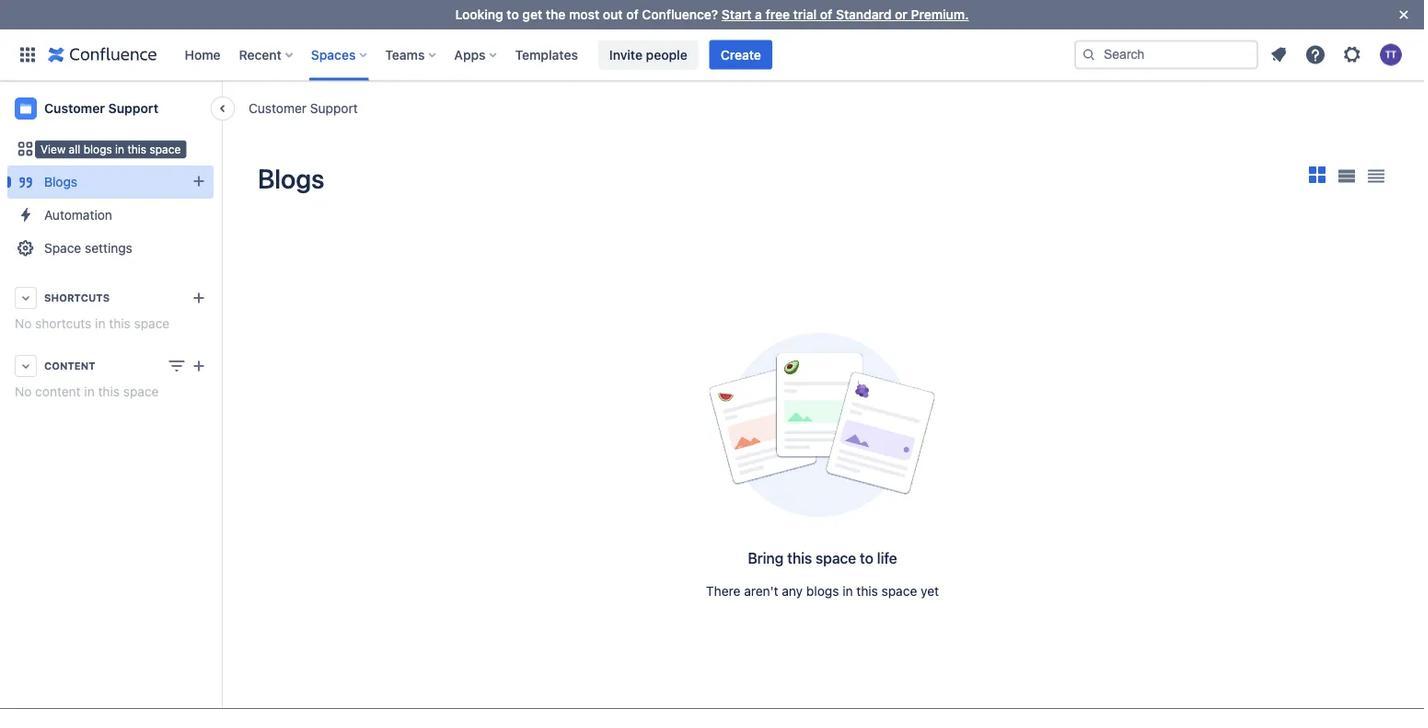Task type: vqa. For each thing, say whether or not it's contained in the screenshot.
and inside the Configuration group
no



Task type: describe. For each thing, give the bounding box(es) containing it.
close image
[[1393, 4, 1415, 26]]

settings
[[85, 241, 132, 256]]

space up there aren't any blogs in this space yet
[[816, 550, 856, 568]]

this up blogs link
[[127, 143, 146, 155]]

create link
[[710, 40, 772, 70]]

space down content dropdown button
[[123, 384, 159, 400]]

space settings link
[[7, 232, 214, 265]]

view all blogs in this space
[[41, 143, 181, 155]]

1 vertical spatial to
[[860, 550, 874, 568]]

bring this space to life
[[748, 550, 897, 568]]

banner containing home
[[0, 29, 1424, 81]]

create
[[721, 47, 761, 62]]

yet
[[921, 584, 939, 599]]

this down shortcuts dropdown button
[[109, 316, 131, 331]]

invite people
[[609, 47, 687, 62]]

home link
[[179, 40, 226, 70]]

there
[[706, 584, 741, 599]]

or
[[895, 7, 908, 22]]

this down life
[[856, 584, 878, 599]]

0 vertical spatial to
[[507, 7, 519, 22]]

in up blogs link
[[115, 143, 124, 155]]

1 horizontal spatial blogs
[[258, 163, 324, 194]]

this up any
[[787, 550, 812, 568]]

settings icon image
[[1341, 44, 1363, 66]]

0 horizontal spatial blogs
[[83, 143, 112, 155]]

all content link
[[7, 133, 214, 166]]

confluence?
[[642, 7, 718, 22]]

teams
[[385, 47, 425, 62]]

add shortcut image
[[188, 287, 210, 309]]

no shortcuts in this space
[[15, 316, 170, 331]]

search image
[[1082, 47, 1096, 62]]

the
[[546, 7, 566, 22]]

recent button
[[233, 40, 300, 70]]

support inside space 'element'
[[108, 101, 158, 116]]

create a page image
[[188, 355, 210, 377]]

1 customer from the left
[[249, 100, 307, 116]]

1 vertical spatial blogs
[[806, 584, 839, 599]]

0 horizontal spatial customer support link
[[7, 90, 214, 127]]

appswitcher icon image
[[17, 44, 39, 66]]

1 horizontal spatial customer support link
[[249, 99, 358, 117]]

space settings
[[44, 241, 132, 256]]

automation link
[[7, 199, 214, 232]]

space down shortcuts dropdown button
[[134, 316, 170, 331]]

invite
[[609, 47, 643, 62]]

life
[[877, 550, 897, 568]]

notification icon image
[[1268, 44, 1290, 66]]

no for no shortcuts in this space
[[15, 316, 32, 331]]

templates link
[[510, 40, 584, 70]]

teams button
[[380, 40, 443, 70]]

shortcuts
[[44, 292, 110, 304]]

1 of from the left
[[626, 7, 639, 22]]

space element
[[0, 81, 221, 710]]

premium.
[[911, 7, 969, 22]]

1 support from the left
[[310, 100, 358, 116]]

customer support inside space 'element'
[[44, 101, 158, 116]]

all
[[44, 141, 59, 157]]

content for all
[[62, 141, 108, 157]]

all
[[69, 143, 80, 155]]

start
[[722, 7, 752, 22]]

home
[[185, 47, 221, 62]]

compact list image
[[1365, 165, 1387, 187]]

out
[[603, 7, 623, 22]]



Task type: locate. For each thing, give the bounding box(es) containing it.
1 vertical spatial content
[[35, 384, 81, 400]]

support up view all blogs in this space
[[108, 101, 158, 116]]

space up blogs link
[[150, 143, 181, 155]]

content button
[[7, 350, 214, 383]]

to
[[507, 7, 519, 22], [860, 550, 874, 568]]

global element
[[11, 29, 1071, 81]]

1 customer support from the left
[[249, 100, 358, 116]]

customer support link
[[7, 90, 214, 127], [249, 99, 358, 117]]

0 horizontal spatial of
[[626, 7, 639, 22]]

any
[[782, 584, 803, 599]]

Search field
[[1074, 40, 1258, 70]]

there aren't any blogs in this space yet
[[706, 584, 939, 599]]

customer
[[249, 100, 307, 116], [44, 101, 105, 116]]

0 vertical spatial content
[[62, 141, 108, 157]]

aren't
[[744, 584, 778, 599]]

0 horizontal spatial customer
[[44, 101, 105, 116]]

0 horizontal spatial blogs
[[44, 174, 77, 190]]

banner
[[0, 29, 1424, 81]]

start a free trial of standard or premium. link
[[722, 7, 969, 22]]

customer support
[[249, 100, 358, 116], [44, 101, 158, 116]]

1 vertical spatial no
[[15, 384, 32, 400]]

customer up all content at the top left of page
[[44, 101, 105, 116]]

no left the shortcuts on the left of page
[[15, 316, 32, 331]]

spaces button
[[305, 40, 374, 70]]

of right trial
[[820, 7, 833, 22]]

content inside all content link
[[62, 141, 108, 157]]

0 horizontal spatial customer support
[[44, 101, 158, 116]]

invite people button
[[598, 40, 698, 70]]

create a blog image
[[188, 170, 210, 192]]

blogs
[[258, 163, 324, 194], [44, 174, 77, 190]]

2 support from the left
[[108, 101, 158, 116]]

1 horizontal spatial customer
[[249, 100, 307, 116]]

change view image
[[166, 355, 188, 377]]

customer inside space 'element'
[[44, 101, 105, 116]]

no for no content in this space
[[15, 384, 32, 400]]

shortcuts button
[[7, 282, 214, 315]]

automation
[[44, 208, 112, 223]]

space left yet in the right of the page
[[882, 584, 917, 599]]

all content
[[44, 141, 108, 157]]

support down spaces
[[310, 100, 358, 116]]

blogs right all
[[83, 143, 112, 155]]

customer support down spaces
[[249, 100, 358, 116]]

1 horizontal spatial customer support
[[249, 100, 358, 116]]

free
[[766, 7, 790, 22]]

people
[[646, 47, 687, 62]]

in down bring this space to life
[[843, 584, 853, 599]]

standard
[[836, 7, 892, 22]]

customer support link down spaces
[[249, 99, 358, 117]]

recent
[[239, 47, 282, 62]]

this down content dropdown button
[[98, 384, 120, 400]]

a
[[755, 7, 762, 22]]

no down content dropdown button
[[15, 384, 32, 400]]

looking to get the most out of confluence? start a free trial of standard or premium.
[[455, 7, 969, 22]]

2 no from the top
[[15, 384, 32, 400]]

view
[[41, 143, 66, 155]]

trial
[[793, 7, 817, 22]]

0 vertical spatial no
[[15, 316, 32, 331]]

apps
[[454, 47, 486, 62]]

2 customer support from the left
[[44, 101, 158, 116]]

2 of from the left
[[820, 7, 833, 22]]

list image
[[1338, 170, 1356, 183]]

1 horizontal spatial to
[[860, 550, 874, 568]]

no
[[15, 316, 32, 331], [15, 384, 32, 400]]

templates
[[515, 47, 578, 62]]

2 customer from the left
[[44, 101, 105, 116]]

content
[[62, 141, 108, 157], [35, 384, 81, 400]]

cards image
[[1306, 164, 1328, 186]]

to left get
[[507, 7, 519, 22]]

0 horizontal spatial to
[[507, 7, 519, 22]]

space
[[44, 241, 81, 256]]

in
[[115, 143, 124, 155], [95, 316, 105, 331], [84, 384, 95, 400], [843, 584, 853, 599]]

your profile and preferences image
[[1380, 44, 1402, 66]]

1 no from the top
[[15, 316, 32, 331]]

customer support up view all blogs in this space
[[44, 101, 158, 116]]

help icon image
[[1305, 44, 1327, 66]]

customer down recent popup button
[[249, 100, 307, 116]]

apps button
[[449, 40, 504, 70]]

bring
[[748, 550, 784, 568]]

blogs link
[[7, 166, 214, 199]]

0 vertical spatial blogs
[[83, 143, 112, 155]]

1 horizontal spatial blogs
[[806, 584, 839, 599]]

1 horizontal spatial of
[[820, 7, 833, 22]]

support
[[310, 100, 358, 116], [108, 101, 158, 116]]

confluence image
[[48, 44, 157, 66], [48, 44, 157, 66]]

of right out
[[626, 7, 639, 22]]

blogs
[[83, 143, 112, 155], [806, 584, 839, 599]]

most
[[569, 7, 599, 22]]

space
[[150, 143, 181, 155], [134, 316, 170, 331], [123, 384, 159, 400], [816, 550, 856, 568], [882, 584, 917, 599]]

content for no
[[35, 384, 81, 400]]

1 horizontal spatial support
[[310, 100, 358, 116]]

blogs right any
[[806, 584, 839, 599]]

looking
[[455, 7, 503, 22]]

spaces
[[311, 47, 356, 62]]

blogs inside blogs link
[[44, 174, 77, 190]]

0 horizontal spatial support
[[108, 101, 158, 116]]

of
[[626, 7, 639, 22], [820, 7, 833, 22]]

no content in this space
[[15, 384, 159, 400]]

in down shortcuts dropdown button
[[95, 316, 105, 331]]

get
[[522, 7, 542, 22]]

customer support link up view all blogs in this space
[[7, 90, 214, 127]]

this
[[127, 143, 146, 155], [109, 316, 131, 331], [98, 384, 120, 400], [787, 550, 812, 568], [856, 584, 878, 599]]

to left life
[[860, 550, 874, 568]]

content
[[44, 360, 95, 372]]

shortcuts
[[35, 316, 91, 331]]

in down content
[[84, 384, 95, 400]]



